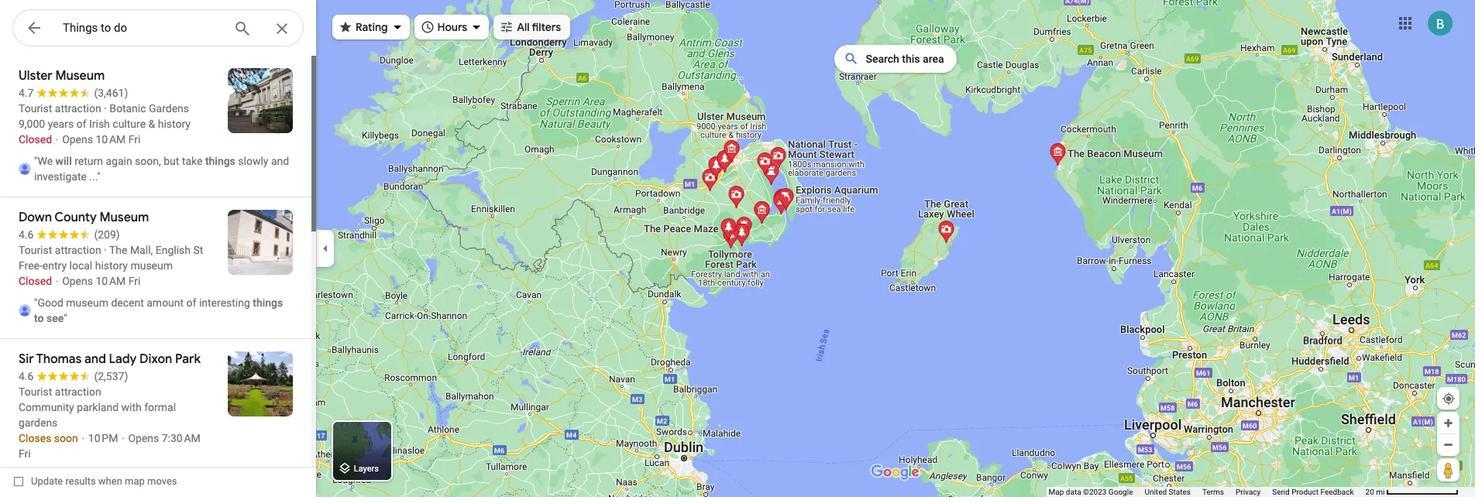 Task type: describe. For each thing, give the bounding box(es) containing it.
 search field
[[12, 9, 316, 50]]

zoom in image
[[1443, 418, 1454, 429]]

collapse side panel image
[[317, 240, 334, 257]]

united
[[1145, 488, 1167, 497]]

search this area button
[[835, 45, 957, 73]]

privacy
[[1236, 488, 1261, 497]]

search
[[866, 53, 899, 65]]

rating button
[[332, 10, 410, 44]]

update results when map moves
[[31, 476, 177, 487]]

states
[[1169, 488, 1191, 497]]

moves
[[147, 476, 177, 487]]

 button
[[12, 9, 56, 50]]

united states button
[[1145, 487, 1191, 497]]

20
[[1366, 488, 1374, 497]]

20 mi
[[1366, 488, 1385, 497]]

footer inside 'google maps' element
[[1049, 487, 1366, 497]]

terms button
[[1202, 487, 1224, 497]]

results for things to do feed
[[0, 56, 316, 497]]

mi
[[1376, 488, 1385, 497]]

layers
[[354, 464, 379, 474]]

search this area
[[866, 53, 944, 65]]

google maps element
[[0, 0, 1475, 497]]

terms
[[1202, 488, 1224, 497]]

data
[[1066, 488, 1081, 497]]

Update results when map moves checkbox
[[14, 472, 177, 491]]

when
[[98, 476, 122, 487]]

20 mi button
[[1366, 488, 1459, 497]]

this
[[902, 53, 920, 65]]

filters
[[532, 20, 561, 34]]

show street view coverage image
[[1437, 459, 1460, 482]]

hours
[[437, 20, 467, 34]]

none field inside things to do field
[[63, 19, 221, 37]]



Task type: locate. For each thing, give the bounding box(es) containing it.
send product feedback button
[[1272, 487, 1354, 497]]

google
[[1109, 488, 1133, 497]]

update
[[31, 476, 63, 487]]

map
[[125, 476, 145, 487]]

all
[[517, 20, 530, 34]]

map
[[1049, 488, 1064, 497]]

all filters
[[517, 20, 561, 34]]

rating
[[356, 20, 388, 34]]

footer containing map data ©2023 google
[[1049, 487, 1366, 497]]

©2023
[[1083, 488, 1107, 497]]

united states
[[1145, 488, 1191, 497]]

Things to do field
[[12, 9, 304, 47]]

all filters button
[[494, 10, 570, 44]]

footer
[[1049, 487, 1366, 497]]


[[25, 17, 43, 39]]

area
[[923, 53, 944, 65]]

send product feedback
[[1272, 488, 1354, 497]]

map data ©2023 google
[[1049, 488, 1133, 497]]

product
[[1292, 488, 1319, 497]]

privacy button
[[1236, 487, 1261, 497]]

results
[[65, 476, 96, 487]]

feedback
[[1321, 488, 1354, 497]]

zoom out image
[[1443, 439, 1454, 451]]

show your location image
[[1442, 392, 1456, 406]]

None field
[[63, 19, 221, 37]]

send
[[1272, 488, 1290, 497]]

hours button
[[414, 10, 489, 44]]



Task type: vqa. For each thing, say whether or not it's contained in the screenshot.
Flight search field
no



